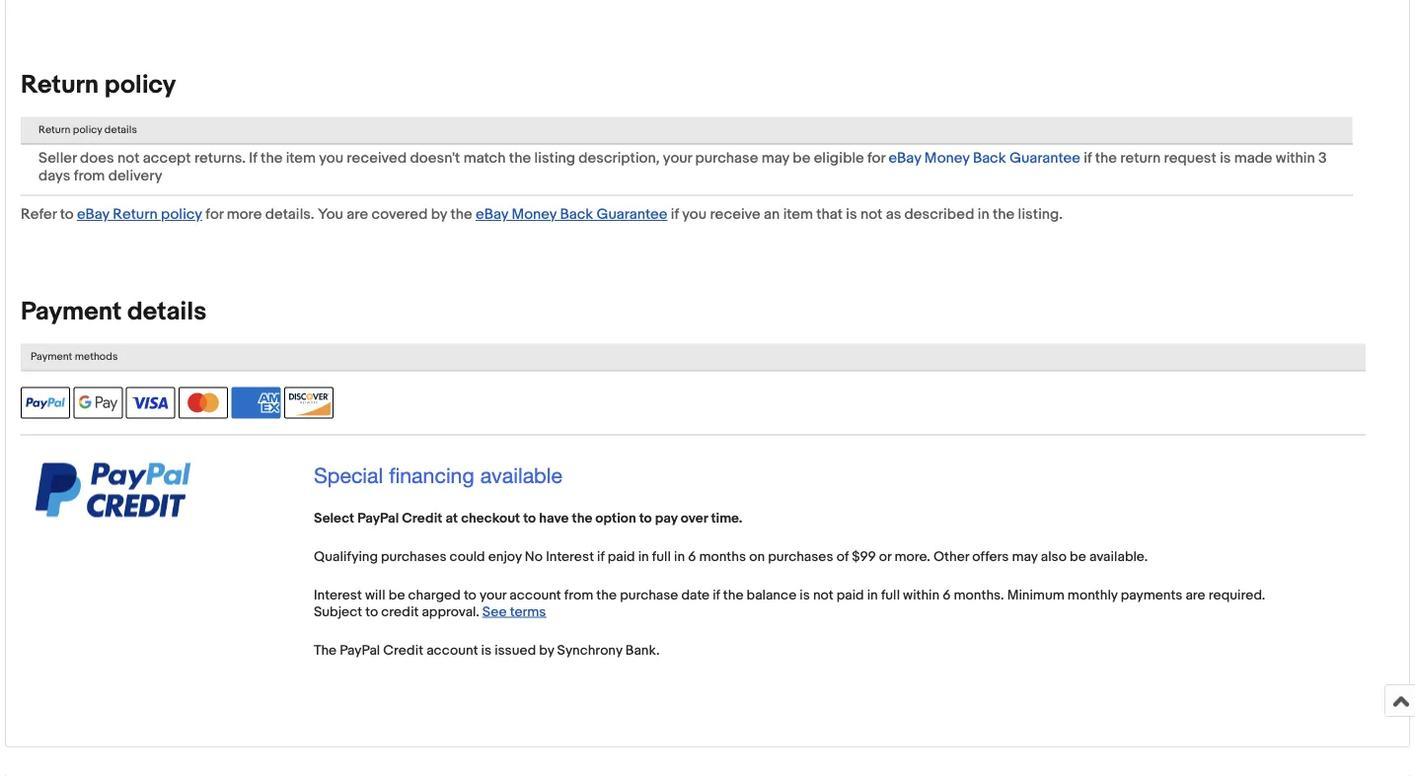 Task type: describe. For each thing, give the bounding box(es) containing it.
terms
[[510, 604, 546, 621]]

1 vertical spatial item
[[783, 206, 813, 224]]

2 horizontal spatial ebay
[[889, 150, 921, 167]]

return for return policy
[[21, 70, 99, 101]]

synchrony
[[557, 643, 622, 659]]

the right have at bottom left
[[572, 510, 592, 527]]

0 horizontal spatial full
[[652, 549, 671, 566]]

does
[[80, 150, 114, 167]]

1 vertical spatial not
[[861, 206, 883, 224]]

0 horizontal spatial item
[[286, 150, 316, 167]]

return
[[1121, 150, 1161, 167]]

1 vertical spatial you
[[682, 206, 707, 224]]

match
[[464, 150, 506, 167]]

approval.
[[422, 604, 479, 621]]

the
[[314, 643, 337, 659]]

you
[[318, 206, 343, 224]]

0 horizontal spatial paid
[[608, 549, 635, 566]]

in inside interest will be charged to your account from the purchase date if the balance is not paid in full within 6 months. minimum monthly payments are required. subject to credit approval.
[[867, 587, 878, 604]]

the right if
[[261, 150, 283, 167]]

option
[[595, 510, 636, 527]]

3
[[1319, 150, 1327, 167]]

at
[[446, 510, 458, 527]]

in down pay
[[674, 549, 685, 566]]

that
[[816, 206, 843, 224]]

1 horizontal spatial your
[[663, 150, 692, 167]]

of
[[837, 549, 849, 566]]

the inside if the return request is made within 3 days from delivery
[[1095, 150, 1117, 167]]

if inside interest will be charged to your account from the purchase date if the balance is not paid in full within 6 months. minimum monthly payments are required. subject to credit approval.
[[713, 587, 720, 604]]

months
[[699, 549, 746, 566]]

see terms link
[[482, 604, 546, 621]]

listing
[[534, 150, 575, 167]]

seller does not accept returns. if the item you received doesn't match the listing description, your purchase may be eligible for ebay money back guarantee
[[38, 150, 1081, 167]]

over
[[681, 510, 708, 527]]

credit
[[381, 604, 419, 621]]

american express image
[[231, 387, 281, 419]]

paid inside interest will be charged to your account from the purchase date if the balance is not paid in full within 6 months. minimum monthly payments are required. subject to credit approval.
[[837, 587, 864, 604]]

checkout
[[461, 510, 520, 527]]

1 vertical spatial ebay money back guarantee link
[[476, 206, 668, 224]]

payment for payment details
[[21, 297, 122, 328]]

1 horizontal spatial ebay
[[476, 206, 508, 224]]

discover image
[[284, 387, 333, 419]]

time.
[[711, 510, 743, 527]]

in right the described on the right top
[[978, 206, 990, 224]]

1 purchases from the left
[[381, 549, 447, 566]]

description,
[[579, 150, 660, 167]]

select
[[314, 510, 354, 527]]

bank.
[[626, 643, 660, 659]]

are inside interest will be charged to your account from the purchase date if the balance is not paid in full within 6 months. minimum monthly payments are required. subject to credit approval.
[[1186, 587, 1206, 604]]

payments
[[1121, 587, 1183, 604]]

the left listing
[[509, 150, 531, 167]]

account inside interest will be charged to your account from the purchase date if the balance is not paid in full within 6 months. minimum monthly payments are required. subject to credit approval.
[[510, 587, 561, 604]]

days
[[38, 167, 70, 185]]

1 vertical spatial by
[[539, 643, 554, 659]]

paypal image
[[21, 387, 70, 419]]

payment details
[[21, 297, 206, 328]]

qualifying purchases could enjoy no interest if paid in full in 6 months on purchases of $99 or more. other offers may also be available.
[[314, 549, 1148, 566]]

$99
[[852, 549, 876, 566]]

0 vertical spatial ebay money back guarantee link
[[889, 150, 1081, 167]]

qualifying
[[314, 549, 378, 566]]

policy for return policy details
[[73, 124, 102, 137]]

enjoy
[[488, 549, 522, 566]]

details.
[[265, 206, 314, 224]]

to left credit
[[365, 604, 378, 621]]

doesn't
[[410, 150, 460, 167]]

0 horizontal spatial not
[[117, 150, 140, 167]]

0 vertical spatial are
[[347, 206, 368, 224]]

full inside interest will be charged to your account from the purchase date if the balance is not paid in full within 6 months. minimum monthly payments are required. subject to credit approval.
[[881, 587, 900, 604]]

returns.
[[194, 150, 246, 167]]

is inside interest will be charged to your account from the purchase date if the balance is not paid in full within 6 months. minimum monthly payments are required. subject to credit approval.
[[800, 587, 810, 604]]

paypal for select
[[358, 510, 399, 527]]

accept
[[143, 150, 191, 167]]

required.
[[1209, 587, 1266, 604]]

financing
[[389, 463, 474, 488]]

on
[[749, 549, 765, 566]]

offers
[[972, 549, 1009, 566]]

1 horizontal spatial back
[[973, 150, 1006, 167]]

0 vertical spatial you
[[319, 150, 343, 167]]

0 vertical spatial may
[[762, 150, 789, 167]]

eligible
[[814, 150, 864, 167]]

minimum
[[1007, 587, 1065, 604]]

made
[[1234, 150, 1273, 167]]

the left listing.
[[993, 206, 1015, 224]]

received
[[347, 150, 407, 167]]

subject
[[314, 604, 362, 621]]

refer
[[21, 206, 57, 224]]

1 horizontal spatial be
[[793, 150, 811, 167]]

not inside interest will be charged to your account from the purchase date if the balance is not paid in full within 6 months. minimum monthly payments are required. subject to credit approval.
[[813, 587, 834, 604]]

also
[[1041, 549, 1067, 566]]

0 vertical spatial interest
[[546, 549, 594, 566]]

an
[[764, 206, 780, 224]]

return for return policy details
[[38, 124, 70, 137]]

visa image
[[126, 387, 175, 419]]

the up synchrony
[[596, 587, 617, 604]]

1 horizontal spatial for
[[868, 150, 885, 167]]

return policy
[[21, 70, 176, 101]]

pay
[[655, 510, 678, 527]]

policy for return policy
[[104, 70, 176, 101]]

is right that
[[846, 206, 857, 224]]

google pay image
[[73, 387, 123, 419]]

delivery
[[108, 167, 162, 185]]

seller
[[38, 150, 77, 167]]

balance
[[747, 587, 797, 604]]



Task type: vqa. For each thing, say whether or not it's contained in the screenshot.
1st Best
no



Task type: locate. For each thing, give the bounding box(es) containing it.
0 horizontal spatial guarantee
[[597, 206, 668, 224]]

1 horizontal spatial not
[[813, 587, 834, 604]]

ebay return policy link
[[77, 206, 202, 224]]

0 vertical spatial your
[[663, 150, 692, 167]]

by right issued
[[539, 643, 554, 659]]

1 vertical spatial within
[[903, 587, 940, 604]]

0 horizontal spatial from
[[74, 167, 105, 185]]

available.
[[1090, 549, 1148, 566]]

the paypal credit account is issued by synchrony bank.
[[314, 643, 660, 659]]

1 vertical spatial details
[[127, 297, 206, 328]]

0 horizontal spatial are
[[347, 206, 368, 224]]

your left terms
[[480, 587, 507, 604]]

months.
[[954, 587, 1004, 604]]

be left eligible
[[793, 150, 811, 167]]

payment left methods
[[31, 351, 72, 364]]

6 inside interest will be charged to your account from the purchase date if the balance is not paid in full within 6 months. minimum monthly payments are required. subject to credit approval.
[[943, 587, 951, 604]]

described
[[905, 206, 975, 224]]

return down delivery
[[113, 206, 158, 224]]

no
[[525, 549, 543, 566]]

1 vertical spatial for
[[206, 206, 223, 224]]

money
[[925, 150, 970, 167], [512, 206, 557, 224]]

may
[[762, 150, 789, 167], [1012, 549, 1038, 566]]

purchases up charged
[[381, 549, 447, 566]]

by right covered
[[431, 206, 447, 224]]

other
[[934, 549, 969, 566]]

1 horizontal spatial are
[[1186, 587, 1206, 604]]

2 horizontal spatial not
[[861, 206, 883, 224]]

back up the described on the right top
[[973, 150, 1006, 167]]

1 vertical spatial purchase
[[620, 587, 678, 604]]

is right balance
[[800, 587, 810, 604]]

the down match
[[450, 206, 472, 224]]

return policy details
[[38, 124, 137, 137]]

2 vertical spatial not
[[813, 587, 834, 604]]

1 horizontal spatial guarantee
[[1010, 150, 1081, 167]]

request
[[1164, 150, 1217, 167]]

issued
[[495, 643, 536, 659]]

0 vertical spatial policy
[[104, 70, 176, 101]]

see
[[482, 604, 507, 621]]

within
[[1276, 150, 1315, 167], [903, 587, 940, 604]]

0 vertical spatial details
[[104, 124, 137, 137]]

interest will be charged to your account from the purchase date if the balance is not paid in full within 6 months. minimum monthly payments are required. subject to credit approval.
[[314, 587, 1266, 621]]

to right refer
[[60, 206, 74, 224]]

0 vertical spatial credit
[[402, 510, 442, 527]]

1 vertical spatial guarantee
[[597, 206, 668, 224]]

1 vertical spatial paid
[[837, 587, 864, 604]]

1 horizontal spatial from
[[564, 587, 593, 604]]

guarantee up listing.
[[1010, 150, 1081, 167]]

1 vertical spatial may
[[1012, 549, 1038, 566]]

0 horizontal spatial be
[[389, 587, 405, 604]]

as
[[886, 206, 901, 224]]

if down if the return request is made within 3 days from delivery
[[671, 206, 679, 224]]

policy up return policy details
[[104, 70, 176, 101]]

credit for at
[[402, 510, 442, 527]]

may left also
[[1012, 549, 1038, 566]]

policy down accept in the left top of the page
[[161, 206, 202, 224]]

1 vertical spatial from
[[564, 587, 593, 604]]

your right description, at top left
[[663, 150, 692, 167]]

covered
[[372, 206, 428, 224]]

account down approval.
[[427, 643, 478, 659]]

item right an
[[783, 206, 813, 224]]

within down more.
[[903, 587, 940, 604]]

master card image
[[179, 387, 228, 419]]

0 vertical spatial return
[[21, 70, 99, 101]]

2 vertical spatial return
[[113, 206, 158, 224]]

0 horizontal spatial by
[[431, 206, 447, 224]]

paid down the of
[[837, 587, 864, 604]]

date
[[681, 587, 710, 604]]

paypal for the
[[340, 643, 380, 659]]

0 vertical spatial back
[[973, 150, 1006, 167]]

details up does
[[104, 124, 137, 137]]

are left required.
[[1186, 587, 1206, 604]]

0 vertical spatial money
[[925, 150, 970, 167]]

policy
[[104, 70, 176, 101], [73, 124, 102, 137], [161, 206, 202, 224]]

available
[[480, 463, 563, 488]]

the right date
[[723, 587, 744, 604]]

1 vertical spatial paypal
[[340, 643, 380, 659]]

from right terms
[[564, 587, 593, 604]]

if
[[1084, 150, 1092, 167], [671, 206, 679, 224], [597, 549, 605, 566], [713, 587, 720, 604]]

0 horizontal spatial ebay money back guarantee link
[[476, 206, 668, 224]]

0 horizontal spatial your
[[480, 587, 507, 604]]

credit down credit
[[383, 643, 423, 659]]

full
[[652, 549, 671, 566], [881, 587, 900, 604]]

credit for account
[[383, 643, 423, 659]]

money up the described on the right top
[[925, 150, 970, 167]]

interest left will
[[314, 587, 362, 604]]

the
[[261, 150, 283, 167], [509, 150, 531, 167], [1095, 150, 1117, 167], [450, 206, 472, 224], [993, 206, 1015, 224], [572, 510, 592, 527], [596, 587, 617, 604], [723, 587, 744, 604]]

be right will
[[389, 587, 405, 604]]

not left as
[[861, 206, 883, 224]]

purchase up receive
[[695, 150, 758, 167]]

within inside interest will be charged to your account from the purchase date if the balance is not paid in full within 6 months. minimum monthly payments are required. subject to credit approval.
[[903, 587, 940, 604]]

details up visa image in the left of the page
[[127, 297, 206, 328]]

to left pay
[[639, 510, 652, 527]]

in
[[978, 206, 990, 224], [638, 549, 649, 566], [674, 549, 685, 566], [867, 587, 878, 604]]

interest
[[546, 549, 594, 566], [314, 587, 362, 604]]

payment methods
[[31, 351, 118, 364]]

within inside if the return request is made within 3 days from delivery
[[1276, 150, 1315, 167]]

1 vertical spatial interest
[[314, 587, 362, 604]]

0 vertical spatial paypal
[[358, 510, 399, 527]]

1 horizontal spatial by
[[539, 643, 554, 659]]

1 horizontal spatial full
[[881, 587, 900, 604]]

1 horizontal spatial purchase
[[695, 150, 758, 167]]

1 vertical spatial your
[[480, 587, 507, 604]]

interest inside interest will be charged to your account from the purchase date if the balance is not paid in full within 6 months. minimum monthly payments are required. subject to credit approval.
[[314, 587, 362, 604]]

2 purchases from the left
[[768, 549, 834, 566]]

0 vertical spatial payment
[[21, 297, 122, 328]]

from inside if the return request is made within 3 days from delivery
[[74, 167, 105, 185]]

interest right no
[[546, 549, 594, 566]]

1 vertical spatial policy
[[73, 124, 102, 137]]

if
[[249, 150, 257, 167]]

0 vertical spatial for
[[868, 150, 885, 167]]

0 vertical spatial by
[[431, 206, 447, 224]]

ebay
[[889, 150, 921, 167], [77, 206, 109, 224], [476, 206, 508, 224]]

ebay money back guarantee link down seller does not accept returns. if the item you received doesn't match the listing description, your purchase may be eligible for ebay money back guarantee
[[476, 206, 668, 224]]

could
[[450, 549, 485, 566]]

you left receive
[[682, 206, 707, 224]]

paid down option
[[608, 549, 635, 566]]

paypal
[[358, 510, 399, 527], [340, 643, 380, 659]]

is inside if the return request is made within 3 days from delivery
[[1220, 150, 1231, 167]]

guarantee
[[1010, 150, 1081, 167], [597, 206, 668, 224]]

0 horizontal spatial account
[[427, 643, 478, 659]]

from right days
[[74, 167, 105, 185]]

1 vertical spatial back
[[560, 206, 593, 224]]

1 horizontal spatial paid
[[837, 587, 864, 604]]

you
[[319, 150, 343, 167], [682, 206, 707, 224]]

0 vertical spatial account
[[510, 587, 561, 604]]

listing.
[[1018, 206, 1063, 224]]

details
[[104, 124, 137, 137], [127, 297, 206, 328]]

0 vertical spatial guarantee
[[1010, 150, 1081, 167]]

0 horizontal spatial money
[[512, 206, 557, 224]]

more
[[227, 206, 262, 224]]

1 horizontal spatial money
[[925, 150, 970, 167]]

ebay money back guarantee link up the described on the right top
[[889, 150, 1081, 167]]

paid
[[608, 549, 635, 566], [837, 587, 864, 604]]

receive
[[710, 206, 761, 224]]

back down seller does not accept returns. if the item you received doesn't match the listing description, your purchase may be eligible for ebay money back guarantee
[[560, 206, 593, 224]]

account down no
[[510, 587, 561, 604]]

within left 3
[[1276, 150, 1315, 167]]

0 vertical spatial item
[[286, 150, 316, 167]]

to left see on the bottom left of page
[[464, 587, 476, 604]]

0 horizontal spatial 6
[[688, 549, 696, 566]]

0 horizontal spatial ebay
[[77, 206, 109, 224]]

special
[[314, 463, 383, 488]]

if inside if the return request is made within 3 days from delivery
[[1084, 150, 1092, 167]]

6 left 'months.'
[[943, 587, 951, 604]]

paypal right select
[[358, 510, 399, 527]]

0 vertical spatial within
[[1276, 150, 1315, 167]]

not right does
[[117, 150, 140, 167]]

is
[[1220, 150, 1231, 167], [846, 206, 857, 224], [800, 587, 810, 604], [481, 643, 492, 659]]

full down pay
[[652, 549, 671, 566]]

have
[[539, 510, 569, 527]]

is left made
[[1220, 150, 1231, 167]]

item right if
[[286, 150, 316, 167]]

1 horizontal spatial interest
[[546, 549, 594, 566]]

for right eligible
[[868, 150, 885, 167]]

1 vertical spatial credit
[[383, 643, 423, 659]]

for left more
[[206, 206, 223, 224]]

1 vertical spatial money
[[512, 206, 557, 224]]

0 vertical spatial not
[[117, 150, 140, 167]]

6 left "months"
[[688, 549, 696, 566]]

2 vertical spatial policy
[[161, 206, 202, 224]]

policy up does
[[73, 124, 102, 137]]

be right also
[[1070, 549, 1086, 566]]

1 vertical spatial full
[[881, 587, 900, 604]]

2 vertical spatial be
[[389, 587, 405, 604]]

full down or on the right of page
[[881, 587, 900, 604]]

will
[[365, 587, 385, 604]]

1 horizontal spatial within
[[1276, 150, 1315, 167]]

in down $99
[[867, 587, 878, 604]]

1 horizontal spatial purchases
[[768, 549, 834, 566]]

0 horizontal spatial purchases
[[381, 549, 447, 566]]

from inside interest will be charged to your account from the purchase date if the balance is not paid in full within 6 months. minimum monthly payments are required. subject to credit approval.
[[564, 587, 593, 604]]

0 vertical spatial 6
[[688, 549, 696, 566]]

1 vertical spatial be
[[1070, 549, 1086, 566]]

the left 'return'
[[1095, 150, 1117, 167]]

1 vertical spatial account
[[427, 643, 478, 659]]

1 horizontal spatial 6
[[943, 587, 951, 604]]

1 horizontal spatial item
[[783, 206, 813, 224]]

see terms
[[482, 604, 546, 621]]

not right balance
[[813, 587, 834, 604]]

are
[[347, 206, 368, 224], [1186, 587, 1206, 604]]

your inside interest will be charged to your account from the purchase date if the balance is not paid in full within 6 months. minimum monthly payments are required. subject to credit approval.
[[480, 587, 507, 604]]

may up an
[[762, 150, 789, 167]]

monthly
[[1068, 587, 1118, 604]]

refer to ebay return policy for more details. you are covered by the ebay money back guarantee if you receive an item that is not as described in the listing.
[[21, 206, 1063, 224]]

0 horizontal spatial for
[[206, 206, 223, 224]]

purchase
[[695, 150, 758, 167], [620, 587, 678, 604]]

to
[[60, 206, 74, 224], [523, 510, 536, 527], [639, 510, 652, 527], [464, 587, 476, 604], [365, 604, 378, 621]]

2 horizontal spatial be
[[1070, 549, 1086, 566]]

if the return request is made within 3 days from delivery
[[38, 150, 1327, 185]]

back
[[973, 150, 1006, 167], [560, 206, 593, 224]]

1 vertical spatial are
[[1186, 587, 1206, 604]]

0 vertical spatial be
[[793, 150, 811, 167]]

0 horizontal spatial back
[[560, 206, 593, 224]]

special financing available
[[314, 463, 563, 488]]

you left received
[[319, 150, 343, 167]]

ebay right refer
[[77, 206, 109, 224]]

credit left the at
[[402, 510, 442, 527]]

return up return policy details
[[21, 70, 99, 101]]

purchase inside interest will be charged to your account from the purchase date if the balance is not paid in full within 6 months. minimum monthly payments are required. subject to credit approval.
[[620, 587, 678, 604]]

1 horizontal spatial you
[[682, 206, 707, 224]]

0 vertical spatial paid
[[608, 549, 635, 566]]

more.
[[895, 549, 931, 566]]

if down option
[[597, 549, 605, 566]]

ebay up as
[[889, 150, 921, 167]]

payment up payment methods
[[21, 297, 122, 328]]

be inside interest will be charged to your account from the purchase date if the balance is not paid in full within 6 months. minimum monthly payments are required. subject to credit approval.
[[389, 587, 405, 604]]

0 horizontal spatial you
[[319, 150, 343, 167]]

purchases left the of
[[768, 549, 834, 566]]

in left "months"
[[638, 549, 649, 566]]

0 horizontal spatial interest
[[314, 587, 362, 604]]

1 horizontal spatial account
[[510, 587, 561, 604]]

item
[[286, 150, 316, 167], [783, 206, 813, 224]]

return up seller
[[38, 124, 70, 137]]

ebay down match
[[476, 206, 508, 224]]

credit
[[402, 510, 442, 527], [383, 643, 423, 659]]

payment for payment methods
[[31, 351, 72, 364]]

is left issued
[[481, 643, 492, 659]]

0 horizontal spatial within
[[903, 587, 940, 604]]

1 vertical spatial return
[[38, 124, 70, 137]]

purchase left date
[[620, 587, 678, 604]]

account
[[510, 587, 561, 604], [427, 643, 478, 659]]

purchases
[[381, 549, 447, 566], [768, 549, 834, 566]]

or
[[879, 549, 891, 566]]

return
[[21, 70, 99, 101], [38, 124, 70, 137], [113, 206, 158, 224]]

by
[[431, 206, 447, 224], [539, 643, 554, 659]]

0 horizontal spatial purchase
[[620, 587, 678, 604]]

0 vertical spatial from
[[74, 167, 105, 185]]

if right date
[[713, 587, 720, 604]]

be
[[793, 150, 811, 167], [1070, 549, 1086, 566], [389, 587, 405, 604]]

methods
[[75, 351, 118, 364]]

1 vertical spatial 6
[[943, 587, 951, 604]]

1 horizontal spatial may
[[1012, 549, 1038, 566]]

select paypal credit at checkout to have the option to pay over time.
[[314, 510, 743, 527]]

if left 'return'
[[1084, 150, 1092, 167]]

money down listing
[[512, 206, 557, 224]]

charged
[[408, 587, 461, 604]]

to left have at bottom left
[[523, 510, 536, 527]]

guarantee down description, at top left
[[597, 206, 668, 224]]

paypal right the on the left bottom of the page
[[340, 643, 380, 659]]

are right you
[[347, 206, 368, 224]]

0 horizontal spatial may
[[762, 150, 789, 167]]

your
[[663, 150, 692, 167], [480, 587, 507, 604]]

1 vertical spatial payment
[[31, 351, 72, 364]]

6
[[688, 549, 696, 566], [943, 587, 951, 604]]



